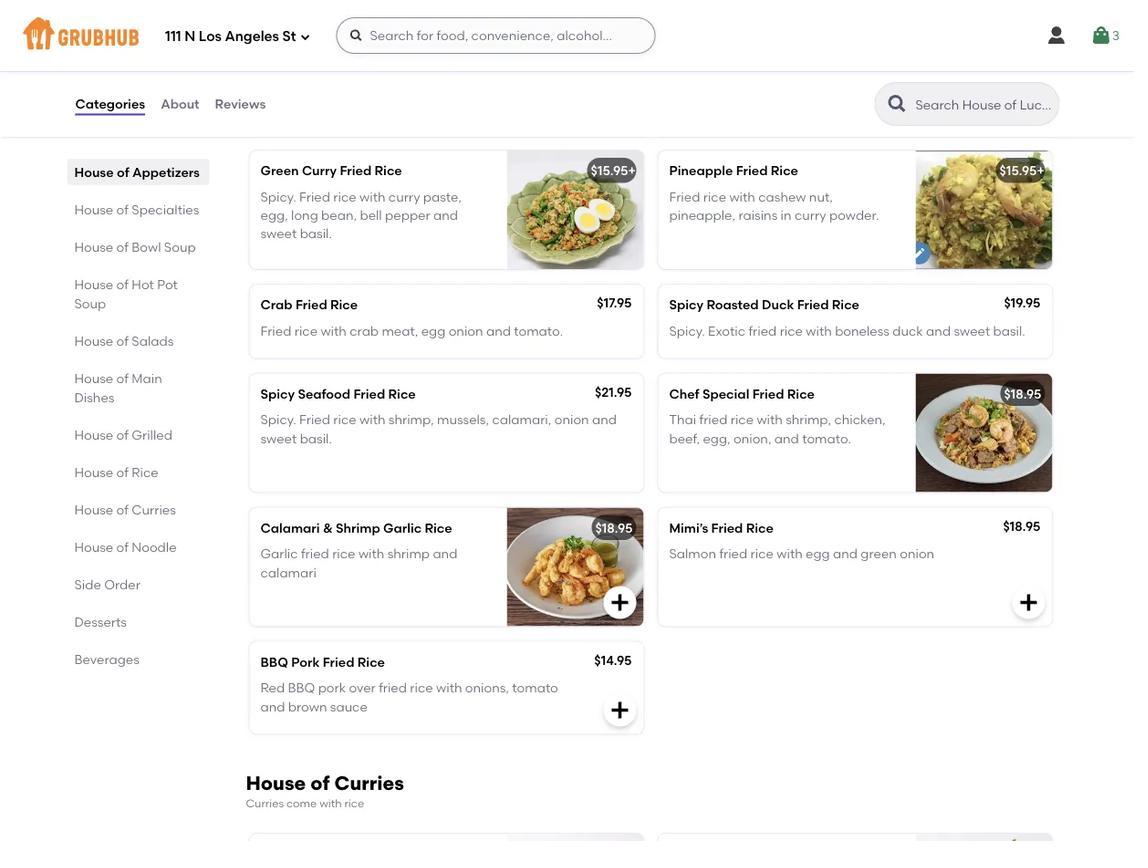 Task type: locate. For each thing, give the bounding box(es) containing it.
los
[[199, 28, 222, 45]]

1 $15.95 from the left
[[591, 163, 629, 179]]

0 vertical spatial svg image
[[1018, 592, 1040, 614]]

house up side
[[74, 540, 113, 555]]

1 vertical spatial tomato.
[[803, 431, 852, 446]]

0 horizontal spatial tomato
[[288, 73, 334, 89]]

svg image
[[1018, 592, 1040, 614], [609, 700, 631, 722]]

house of hot pot soup tab
[[74, 275, 202, 313]]

curries inside tab
[[132, 502, 176, 518]]

rice inside thai fried rice with shrimp, chicken, beef, egg, onion, and tomato.
[[731, 412, 754, 428]]

of for house of grilled
[[116, 427, 129, 443]]

of inside 'house of specialties' tab
[[116, 202, 129, 217]]

of for house of appetizers
[[117, 164, 129, 180]]

curries left "come" on the bottom left of the page
[[246, 798, 284, 811]]

garlic up shrimp
[[384, 521, 422, 536]]

2 $15.95 + from the left
[[1000, 163, 1045, 179]]

of inside "house of main dishes"
[[116, 371, 129, 386]]

basil.
[[959, 55, 991, 70], [300, 226, 332, 241], [994, 323, 1026, 339], [300, 431, 332, 446]]

house down dishes
[[74, 427, 113, 443]]

of inside house of grilled tab
[[116, 427, 129, 443]]

tomato. down "chicken,"
[[803, 431, 852, 446]]

shrimp
[[388, 546, 430, 562]]

house inside house of curries curries come with rice
[[246, 772, 306, 795]]

of for house of salads
[[116, 333, 129, 349]]

paste,
[[423, 189, 462, 204]]

of inside the house of hot pot soup
[[116, 277, 129, 292]]

$15.95 +
[[591, 163, 636, 179], [1000, 163, 1045, 179]]

0 horizontal spatial egg,
[[261, 207, 288, 223]]

soup
[[164, 239, 196, 255], [74, 296, 106, 311]]

shrimp, inside spicy. fried rice with shrimp, mussels, calamari, onion and sweet basil.
[[389, 412, 434, 428]]

+
[[629, 29, 636, 44], [629, 163, 636, 179], [1038, 163, 1045, 179]]

1 vertical spatial svg image
[[609, 700, 631, 722]]

thai inside thai fried rice with shrimp, chicken, beef, egg, onion, and tomato.
[[670, 412, 697, 428]]

of left noodle
[[116, 540, 129, 555]]

of inside house of salads tab
[[116, 333, 129, 349]]

raisins
[[739, 207, 778, 223]]

rice up house of curries tab
[[132, 465, 159, 480]]

0 horizontal spatial shrimp,
[[389, 412, 434, 428]]

house down house of grilled at the bottom of page
[[74, 465, 113, 480]]

fried down mimi's fried rice
[[720, 546, 748, 562]]

house down house of rice
[[74, 502, 113, 518]]

appetizers
[[132, 164, 200, 180]]

and inside the garlic fried rice with shrimp and calamari
[[433, 546, 458, 562]]

house up dishes
[[74, 371, 113, 386]]

rice up salmon fried rice with egg and green onion
[[747, 521, 774, 536]]

of for house of bowl soup
[[116, 239, 129, 255]]

0 horizontal spatial egg
[[422, 323, 446, 339]]

rice up thai fried rice with shrimp, chicken, beef, egg, onion, and tomato.
[[788, 386, 815, 402]]

spicy left seafood
[[261, 386, 295, 402]]

fried down thai fried rice
[[286, 55, 314, 70]]

0 horizontal spatial svg image
[[609, 700, 631, 722]]

of left "bowl" in the left of the page
[[116, 239, 129, 255]]

of up "come" on the bottom left of the page
[[311, 772, 330, 795]]

spicy. inside spicy. fried rice with curry paste, egg, long bean, bell pepper and sweet basil.
[[261, 189, 296, 204]]

tomato inside stir-fried rice with egg, green onion and tomato
[[288, 73, 334, 89]]

0 vertical spatial sweet
[[261, 226, 297, 241]]

0 horizontal spatial thai
[[261, 29, 288, 44]]

2 horizontal spatial thai
[[929, 55, 956, 70]]

with inside button
[[769, 55, 795, 70]]

spicy left roasted
[[670, 297, 704, 313]]

of inside house of curries curries come with rice
[[311, 772, 330, 795]]

stir-fried rice with egg, green onion and tomato
[[261, 55, 477, 89]]

main
[[132, 371, 162, 386]]

1 horizontal spatial bell
[[798, 55, 820, 70]]

sweet inside spicy. fried rice with shrimp, mussels, calamari, onion and sweet basil.
[[261, 431, 297, 446]]

thai for thai fried rice with shrimp, chicken, beef, egg, onion, and tomato.
[[670, 412, 697, 428]]

spicy. fried rice with bell pepper, chili and thai basil. button
[[659, 16, 1053, 135]]

thai
[[261, 29, 288, 44], [929, 55, 956, 70], [670, 412, 697, 428]]

house of grilled
[[74, 427, 172, 443]]

1 vertical spatial egg
[[806, 546, 831, 562]]

of
[[117, 164, 129, 180], [116, 202, 129, 217], [116, 239, 129, 255], [116, 277, 129, 292], [116, 333, 129, 349], [116, 371, 129, 386], [116, 427, 129, 443], [116, 465, 129, 480], [116, 502, 129, 518], [116, 540, 129, 555], [311, 772, 330, 795]]

fried
[[291, 29, 323, 44], [709, 55, 739, 70], [340, 163, 372, 179], [736, 163, 768, 179], [300, 189, 330, 204], [670, 189, 701, 204], [296, 297, 327, 313], [798, 297, 829, 313], [261, 323, 292, 339], [354, 386, 385, 402], [753, 386, 785, 402], [300, 412, 330, 428], [712, 521, 744, 536], [323, 655, 355, 670]]

of inside house of curries tab
[[116, 502, 129, 518]]

1 horizontal spatial tomato
[[512, 681, 559, 696]]

house for house of specialties
[[74, 202, 113, 217]]

soup inside tab
[[164, 239, 196, 255]]

0 horizontal spatial garlic
[[261, 546, 298, 562]]

rice up spicy. exotic fried rice with boneless duck and sweet basil.
[[832, 297, 860, 313]]

$15.95 + left pineapple
[[591, 163, 636, 179]]

0 horizontal spatial $15.95 +
[[591, 163, 636, 179]]

shrimp,
[[389, 412, 434, 428], [786, 412, 832, 428]]

curries
[[132, 502, 176, 518], [335, 772, 404, 795], [246, 798, 284, 811]]

house inside the house of hot pot soup
[[74, 277, 113, 292]]

bowl
[[132, 239, 161, 255]]

svg image for $14.95
[[609, 700, 631, 722]]

1 horizontal spatial curries
[[246, 798, 284, 811]]

curries up noodle
[[132, 502, 176, 518]]

1 horizontal spatial svg image
[[1018, 592, 1040, 614]]

curry inside spicy. fried rice with curry paste, egg, long bean, bell pepper and sweet basil.
[[389, 189, 420, 204]]

bbq up red
[[261, 655, 288, 670]]

curries for house of curries
[[132, 502, 176, 518]]

fried down spicy roasted duck fried rice
[[749, 323, 777, 339]]

tomato.
[[514, 323, 563, 339], [803, 431, 852, 446]]

side order
[[74, 577, 141, 593]]

1 vertical spatial green
[[861, 546, 897, 562]]

house up "house of main dishes" at top left
[[74, 333, 113, 349]]

fried for mimi's fried rice
[[720, 546, 748, 562]]

tomato down thai fried rice
[[288, 73, 334, 89]]

curries down sauce at the left of the page
[[335, 772, 404, 795]]

rice inside stir-fried rice with egg, green onion and tomato
[[317, 55, 340, 70]]

of down house of grilled at the bottom of page
[[116, 465, 129, 480]]

come
[[287, 798, 317, 811]]

rice up over
[[358, 655, 385, 670]]

house for house of grilled
[[74, 427, 113, 443]]

main navigation navigation
[[0, 0, 1135, 71]]

0 vertical spatial green
[[403, 55, 439, 70]]

curry
[[389, 189, 420, 204], [795, 207, 827, 223]]

rice up stir-fried rice with egg, green onion and tomato
[[326, 29, 354, 44]]

house of curries tab
[[74, 500, 202, 519]]

house for house of noodle
[[74, 540, 113, 555]]

spicy roasted duck fried rice
[[670, 297, 860, 313]]

thai for thai fried rice
[[261, 29, 288, 44]]

bell right bean,
[[360, 207, 382, 223]]

1 vertical spatial $14.95
[[595, 653, 632, 668]]

beef,
[[670, 431, 700, 446]]

rice up pepper
[[375, 163, 402, 179]]

basil. inside button
[[959, 55, 991, 70]]

svg image
[[1046, 25, 1068, 47], [1091, 25, 1113, 47], [349, 28, 364, 43], [300, 31, 311, 42], [609, 592, 631, 614]]

sweet down long
[[261, 226, 297, 241]]

spicy
[[670, 297, 704, 313], [261, 386, 295, 402]]

of left the salads
[[116, 333, 129, 349]]

1 shrimp, from the left
[[389, 412, 434, 428]]

and inside spicy. fried rice with shrimp, mussels, calamari, onion and sweet basil.
[[593, 412, 617, 428]]

garlic fried rice with shrimp and calamari
[[261, 546, 458, 580]]

1 vertical spatial garlic
[[261, 546, 298, 562]]

green inside stir-fried rice with egg, green onion and tomato
[[403, 55, 439, 70]]

thai right chili
[[929, 55, 956, 70]]

house up house of bowl soup
[[74, 202, 113, 217]]

$18.95 for garlic fried rice with shrimp and calamari
[[596, 521, 633, 536]]

curry down nut,
[[795, 207, 827, 223]]

0 vertical spatial spicy
[[670, 297, 704, 313]]

shrimp
[[336, 521, 380, 536]]

$15.95 + down search house of luck thai bbq "search field"
[[1000, 163, 1045, 179]]

0 horizontal spatial curry
[[389, 189, 420, 204]]

0 vertical spatial bell
[[798, 55, 820, 70]]

of up house of bowl soup
[[116, 202, 129, 217]]

2 horizontal spatial curries
[[335, 772, 404, 795]]

0 horizontal spatial tomato.
[[514, 323, 563, 339]]

basil. down seafood
[[300, 431, 332, 446]]

of left hot
[[116, 277, 129, 292]]

and
[[902, 55, 926, 70], [261, 73, 285, 89], [434, 207, 458, 223], [487, 323, 511, 339], [927, 323, 951, 339], [593, 412, 617, 428], [775, 431, 800, 446], [433, 546, 458, 562], [834, 546, 858, 562], [261, 699, 285, 715]]

0 vertical spatial soup
[[164, 239, 196, 255]]

0 vertical spatial curries
[[132, 502, 176, 518]]

spicy. for spicy. fried rice with shrimp, mussels, calamari, onion and sweet basil.
[[261, 412, 296, 428]]

house inside "house of main dishes"
[[74, 371, 113, 386]]

house of rice tab
[[74, 463, 202, 482]]

shrimp, left mussels,
[[389, 412, 434, 428]]

onion
[[442, 55, 477, 70], [449, 323, 483, 339], [555, 412, 589, 428], [900, 546, 935, 562]]

of left grilled
[[116, 427, 129, 443]]

categories
[[75, 96, 145, 112]]

of for house of rice
[[116, 465, 129, 480]]

rice inside button
[[743, 55, 766, 70]]

exotic
[[709, 323, 746, 339]]

svg image for $18.95
[[1018, 592, 1040, 614]]

of up house of specialties
[[117, 164, 129, 180]]

rice inside spicy. fried rice with shrimp, mussels, calamari, onion and sweet basil.
[[334, 412, 357, 428]]

of left the main
[[116, 371, 129, 386]]

basil. inside spicy. fried rice with shrimp, mussels, calamari, onion and sweet basil.
[[300, 431, 332, 446]]

mimi's fried rice
[[670, 521, 774, 536]]

1 $15.95 + from the left
[[591, 163, 636, 179]]

sweet right "duck"
[[954, 323, 991, 339]]

1 horizontal spatial thai
[[670, 412, 697, 428]]

green curry fried rice
[[261, 163, 402, 179]]

spicy for spicy roasted duck fried rice
[[670, 297, 704, 313]]

0 vertical spatial egg,
[[372, 55, 400, 70]]

hot
[[132, 277, 154, 292]]

0 vertical spatial tomato
[[288, 73, 334, 89]]

roasted
[[707, 297, 759, 313]]

2 horizontal spatial egg,
[[703, 431, 731, 446]]

stir-
[[261, 55, 286, 70]]

2 vertical spatial curries
[[246, 798, 284, 811]]

about
[[161, 96, 200, 112]]

house of hot pot soup
[[74, 277, 178, 311]]

spicy. inside button
[[670, 55, 706, 70]]

with inside stir-fried rice with egg, green onion and tomato
[[343, 55, 369, 70]]

1 horizontal spatial $15.95
[[1000, 163, 1038, 179]]

house for house of main dishes
[[74, 371, 113, 386]]

1 vertical spatial bbq
[[288, 681, 315, 696]]

house of bowl soup tab
[[74, 237, 202, 257]]

calamari
[[261, 521, 320, 536]]

curries for house of curries curries come with rice
[[335, 772, 404, 795]]

2 vertical spatial thai
[[670, 412, 697, 428]]

basil. down long
[[300, 226, 332, 241]]

house of specialties tab
[[74, 200, 202, 219]]

1 vertical spatial curry
[[795, 207, 827, 223]]

house of rice
[[74, 465, 159, 480]]

pepper
[[385, 207, 431, 223]]

house left hot
[[74, 277, 113, 292]]

of inside 'house of noodle' tab
[[116, 540, 129, 555]]

0 horizontal spatial green
[[403, 55, 439, 70]]

0 vertical spatial $14.95
[[591, 29, 629, 44]]

1 horizontal spatial soup
[[164, 239, 196, 255]]

fried right over
[[379, 681, 407, 696]]

house left "bowl" in the left of the page
[[74, 239, 113, 255]]

rice
[[326, 29, 354, 44], [375, 163, 402, 179], [771, 163, 799, 179], [331, 297, 358, 313], [832, 297, 860, 313], [389, 386, 416, 402], [788, 386, 815, 402], [132, 465, 159, 480], [425, 521, 453, 536], [747, 521, 774, 536], [358, 655, 385, 670]]

with inside fried rice with cashew nut, pineapple, raisins in curry powder.
[[730, 189, 756, 204]]

1 horizontal spatial $15.95 +
[[1000, 163, 1045, 179]]

reviews button
[[214, 71, 267, 137]]

garlic up calamari
[[261, 546, 298, 562]]

house for house of hot pot soup
[[74, 277, 113, 292]]

fried down special on the top
[[700, 412, 728, 428]]

tomato right onions, on the left
[[512, 681, 559, 696]]

with inside the garlic fried rice with shrimp and calamari
[[359, 546, 385, 562]]

$17.95
[[597, 295, 632, 311]]

of up house of noodle
[[116, 502, 129, 518]]

red curry image
[[916, 834, 1053, 842]]

1 vertical spatial spicy
[[261, 386, 295, 402]]

2 vertical spatial sweet
[[261, 431, 297, 446]]

basil. up search house of luck thai bbq "search field"
[[959, 55, 991, 70]]

2 vertical spatial egg,
[[703, 431, 731, 446]]

egg
[[422, 323, 446, 339], [806, 546, 831, 562]]

house of grilled tab
[[74, 425, 202, 445]]

fried inside stir-fried rice with egg, green onion and tomato
[[286, 55, 314, 70]]

spicy. for spicy. fried rice with bell pepper, chili and thai basil.
[[670, 55, 706, 70]]

thai up stir-
[[261, 29, 288, 44]]

soup right "bowl" in the left of the page
[[164, 239, 196, 255]]

1 vertical spatial sweet
[[954, 323, 991, 339]]

$15.95 + for spicy. fried rice with curry paste, egg, long bean, bell pepper and sweet basil.
[[591, 163, 636, 179]]

tomato. up calamari, at left
[[514, 323, 563, 339]]

rice inside red bbq pork over fried rice with onions, tomato and brown sauce
[[410, 681, 433, 696]]

1 horizontal spatial shrimp,
[[786, 412, 832, 428]]

shrimp, inside thai fried rice with shrimp, chicken, beef, egg, onion, and tomato.
[[786, 412, 832, 428]]

of inside house of bowl soup tab
[[116, 239, 129, 255]]

house of bowl soup
[[74, 239, 196, 255]]

house up house of specialties
[[74, 164, 114, 180]]

+ for fried rice with cashew nut, pineapple, raisins in curry powder.
[[1038, 163, 1045, 179]]

1 vertical spatial soup
[[74, 296, 106, 311]]

fried inside thai fried rice with shrimp, chicken, beef, egg, onion, and tomato.
[[700, 412, 728, 428]]

bell left pepper,
[[798, 55, 820, 70]]

house up "come" on the bottom left of the page
[[246, 772, 306, 795]]

spicy seafood fried rice
[[261, 386, 416, 402]]

fried inside the garlic fried rice with shrimp and calamari
[[301, 546, 329, 562]]

1 horizontal spatial egg,
[[372, 55, 400, 70]]

1 vertical spatial curries
[[335, 772, 404, 795]]

with
[[343, 55, 369, 70], [769, 55, 795, 70], [360, 189, 386, 204], [730, 189, 756, 204], [321, 323, 347, 339], [806, 323, 832, 339], [360, 412, 386, 428], [757, 412, 783, 428], [359, 546, 385, 562], [777, 546, 803, 562], [436, 681, 462, 696], [320, 798, 342, 811]]

house for house of salads
[[74, 333, 113, 349]]

shrimp, left "chicken,"
[[786, 412, 832, 428]]

yellow curry image
[[507, 834, 644, 842]]

garlic
[[384, 521, 422, 536], [261, 546, 298, 562]]

sweet down spicy seafood fried rice
[[261, 431, 297, 446]]

1 horizontal spatial tomato.
[[803, 431, 852, 446]]

0 horizontal spatial $15.95
[[591, 163, 629, 179]]

sweet inside spicy. fried rice with curry paste, egg, long bean, bell pepper and sweet basil.
[[261, 226, 297, 241]]

2 shrimp, from the left
[[786, 412, 832, 428]]

1 vertical spatial egg,
[[261, 207, 288, 223]]

curry up pepper
[[389, 189, 420, 204]]

onion inside stir-fried rice with egg, green onion and tomato
[[442, 55, 477, 70]]

0 horizontal spatial curries
[[132, 502, 176, 518]]

1 horizontal spatial spicy
[[670, 297, 704, 313]]

and inside spicy. fried rice with curry paste, egg, long bean, bell pepper and sweet basil.
[[434, 207, 458, 223]]

spicy. exotic fried rice with boneless duck and sweet basil.
[[670, 323, 1026, 339]]

1 vertical spatial tomato
[[512, 681, 559, 696]]

0 vertical spatial bbq
[[261, 655, 288, 670]]

angeles
[[225, 28, 279, 45]]

desserts
[[74, 614, 127, 630]]

0 horizontal spatial soup
[[74, 296, 106, 311]]

bbq up brown
[[288, 681, 315, 696]]

of for house of hot pot soup
[[116, 277, 129, 292]]

house for house of appetizers
[[74, 164, 114, 180]]

tomato inside red bbq pork over fried rice with onions, tomato and brown sauce
[[512, 681, 559, 696]]

house of appetizers tab
[[74, 163, 202, 182]]

0 vertical spatial curry
[[389, 189, 420, 204]]

0 vertical spatial thai
[[261, 29, 288, 44]]

$14.95 for $14.95 +
[[591, 29, 629, 44]]

soup up house of salads
[[74, 296, 106, 311]]

meat,
[[382, 323, 418, 339]]

duck
[[762, 297, 795, 313]]

1 vertical spatial bell
[[360, 207, 382, 223]]

house for house of curries curries come with rice
[[246, 772, 306, 795]]

of for house of curries curries come with rice
[[311, 772, 330, 795]]

bell inside spicy. fried rice with bell pepper, chili and thai basil. button
[[798, 55, 820, 70]]

of inside house of rice tab
[[116, 465, 129, 480]]

powder.
[[830, 207, 880, 223]]

egg,
[[372, 55, 400, 70], [261, 207, 288, 223], [703, 431, 731, 446]]

beverages tab
[[74, 650, 202, 669]]

tomato for onions,
[[512, 681, 559, 696]]

spicy. fried rice with shrimp, mussels, calamari, onion and sweet basil.
[[261, 412, 617, 446]]

spicy. inside spicy. fried rice with shrimp, mussels, calamari, onion and sweet basil.
[[261, 412, 296, 428]]

0 horizontal spatial spicy
[[261, 386, 295, 402]]

of for house of curries
[[116, 502, 129, 518]]

$15.95
[[591, 163, 629, 179], [1000, 163, 1038, 179]]

1 vertical spatial thai
[[929, 55, 956, 70]]

house for house of curries
[[74, 502, 113, 518]]

categories button
[[74, 71, 146, 137]]

2 $15.95 from the left
[[1000, 163, 1038, 179]]

thai up beef,
[[670, 412, 697, 428]]

0 horizontal spatial bell
[[360, 207, 382, 223]]

of inside house of appetizers tab
[[117, 164, 129, 180]]

111 n los angeles st
[[165, 28, 296, 45]]

fried for calamari & shrimp garlic rice
[[301, 546, 329, 562]]

rice inside tab
[[132, 465, 159, 480]]

tomato
[[288, 73, 334, 89], [512, 681, 559, 696]]

$15.95 for spicy. fried rice with curry paste, egg, long bean, bell pepper and sweet basil.
[[591, 163, 629, 179]]

1 horizontal spatial curry
[[795, 207, 827, 223]]

fried down &
[[301, 546, 329, 562]]

0 vertical spatial garlic
[[384, 521, 422, 536]]

salads
[[132, 333, 174, 349]]

dishes
[[74, 390, 114, 405]]

and inside red bbq pork over fried rice with onions, tomato and brown sauce
[[261, 699, 285, 715]]

0 vertical spatial tomato.
[[514, 323, 563, 339]]

fried for thai fried rice
[[286, 55, 314, 70]]



Task type: vqa. For each thing, say whether or not it's contained in the screenshot.
Garlic
yes



Task type: describe. For each thing, give the bounding box(es) containing it.
of for house of specialties
[[116, 202, 129, 217]]

shrimp, for spicy seafood fried rice
[[389, 412, 434, 428]]

spicy. for spicy. exotic fried rice with boneless duck and sweet basil.
[[670, 323, 706, 339]]

pork
[[318, 681, 346, 696]]

fried inside fried rice with cashew nut, pineapple, raisins in curry powder.
[[670, 189, 701, 204]]

about button
[[160, 71, 200, 137]]

beverages
[[74, 652, 140, 667]]

3
[[1113, 28, 1120, 43]]

and inside button
[[902, 55, 926, 70]]

grilled
[[132, 427, 172, 443]]

n
[[185, 28, 196, 45]]

cashew
[[759, 189, 807, 204]]

1 horizontal spatial egg
[[806, 546, 831, 562]]

+ for spicy. fried rice with curry paste, egg, long bean, bell pepper and sweet basil.
[[629, 163, 636, 179]]

red bbq pork over fried rice with onions, tomato and brown sauce
[[261, 681, 559, 715]]

$14.95 +
[[591, 29, 636, 44]]

thai fried rice
[[261, 29, 354, 44]]

onion inside spicy. fried rice with shrimp, mussels, calamari, onion and sweet basil.
[[555, 412, 589, 428]]

with inside spicy. fried rice with shrimp, mussels, calamari, onion and sweet basil.
[[360, 412, 386, 428]]

boneless
[[835, 323, 890, 339]]

and inside thai fried rice with shrimp, chicken, beef, egg, onion, and tomato.
[[775, 431, 800, 446]]

of for house of main dishes
[[116, 371, 129, 386]]

rice up shrimp
[[425, 521, 453, 536]]

$15.95 + for fried rice with cashew nut, pineapple, raisins in curry powder.
[[1000, 163, 1045, 179]]

1 horizontal spatial green
[[861, 546, 897, 562]]

mimi's
[[670, 521, 709, 536]]

rice up cashew
[[771, 163, 799, 179]]

bbq inside red bbq pork over fried rice with onions, tomato and brown sauce
[[288, 681, 315, 696]]

desserts tab
[[74, 613, 202, 632]]

calamari & shrimp garlic rice
[[261, 521, 453, 536]]

pineapple fried rice
[[670, 163, 799, 179]]

pineapple
[[670, 163, 733, 179]]

calamari
[[261, 565, 317, 580]]

chicken,
[[835, 412, 886, 428]]

thai inside button
[[929, 55, 956, 70]]

fried inside spicy. fried rice with curry paste, egg, long bean, bell pepper and sweet basil.
[[300, 189, 330, 204]]

curry
[[302, 163, 337, 179]]

rice inside the garlic fried rice with shrimp and calamari
[[332, 546, 356, 562]]

$15.95 for fried rice with cashew nut, pineapple, raisins in curry powder.
[[1000, 163, 1038, 179]]

brown
[[288, 699, 327, 715]]

calamari & shrimp garlic rice image
[[507, 508, 644, 627]]

with inside house of curries curries come with rice
[[320, 798, 342, 811]]

salmon
[[670, 546, 717, 562]]

tomato for and
[[288, 73, 334, 89]]

special
[[703, 386, 750, 402]]

fried inside button
[[709, 55, 739, 70]]

rice inside spicy. fried rice with curry paste, egg, long bean, bell pepper and sweet basil.
[[334, 189, 357, 204]]

pot
[[157, 277, 178, 292]]

house of curries
[[74, 502, 176, 518]]

spicy. for spicy. fried rice with curry paste, egg, long bean, bell pepper and sweet basil.
[[261, 189, 296, 204]]

fried rice with crab meat, egg onion and tomato.
[[261, 323, 563, 339]]

mussels,
[[437, 412, 489, 428]]

in
[[781, 207, 792, 223]]

fried for chef special fried rice
[[700, 412, 728, 428]]

$21.95
[[595, 385, 632, 400]]

tomato. inside thai fried rice with shrimp, chicken, beef, egg, onion, and tomato.
[[803, 431, 852, 446]]

garlic inside the garlic fried rice with shrimp and calamari
[[261, 546, 298, 562]]

house of curries curries come with rice
[[246, 772, 404, 811]]

house of specialties
[[74, 202, 199, 217]]

house of noodle tab
[[74, 538, 202, 557]]

st
[[283, 28, 296, 45]]

duck
[[893, 323, 924, 339]]

with inside red bbq pork over fried rice with onions, tomato and brown sauce
[[436, 681, 462, 696]]

with inside spicy. fried rice with curry paste, egg, long bean, bell pepper and sweet basil.
[[360, 189, 386, 204]]

green curry fried rice image
[[507, 151, 644, 269]]

fried rice with cashew nut, pineapple, raisins in curry powder.
[[670, 189, 880, 223]]

onion,
[[734, 431, 772, 446]]

house of appetizers
[[74, 164, 200, 180]]

3 button
[[1091, 19, 1120, 52]]

crab fried rice
[[261, 297, 358, 313]]

chef
[[670, 386, 700, 402]]

&
[[323, 521, 333, 536]]

0 vertical spatial egg
[[422, 323, 446, 339]]

over
[[349, 681, 376, 696]]

rice inside fried rice with cashew nut, pineapple, raisins in curry powder.
[[704, 189, 727, 204]]

basil. down $19.95
[[994, 323, 1026, 339]]

and inside stir-fried rice with egg, green onion and tomato
[[261, 73, 285, 89]]

side
[[74, 577, 101, 593]]

Search House of Luck Thai BBQ search field
[[914, 96, 1054, 113]]

red
[[261, 681, 285, 696]]

1 horizontal spatial garlic
[[384, 521, 422, 536]]

long
[[291, 207, 318, 223]]

thai fried rice image
[[507, 16, 644, 135]]

$18.95 for thai fried rice with shrimp, chicken, beef, egg, onion, and tomato.
[[1005, 386, 1042, 402]]

$19.95
[[1005, 295, 1041, 311]]

specialties
[[132, 202, 199, 217]]

egg, inside spicy. fried rice with curry paste, egg, long bean, bell pepper and sweet basil.
[[261, 207, 288, 223]]

chili
[[874, 55, 899, 70]]

reviews
[[215, 96, 266, 112]]

rice inside house of curries curries come with rice
[[345, 798, 364, 811]]

pineapple fried rice image
[[916, 151, 1053, 269]]

house of main dishes tab
[[74, 369, 202, 407]]

+ for stir-fried rice with egg, green onion and tomato
[[629, 29, 636, 44]]

basil. inside spicy. fried rice with curry paste, egg, long bean, bell pepper and sweet basil.
[[300, 226, 332, 241]]

chef special fried rice image
[[916, 374, 1053, 493]]

salmon fried rice with egg and green onion
[[670, 546, 935, 562]]

chef special fried rice
[[670, 386, 815, 402]]

of for house of noodle
[[116, 540, 129, 555]]

crab
[[350, 323, 379, 339]]

side order tab
[[74, 575, 202, 594]]

noodle
[[132, 540, 177, 555]]

search icon image
[[887, 93, 909, 115]]

curry inside fried rice with cashew nut, pineapple, raisins in curry powder.
[[795, 207, 827, 223]]

Search for food, convenience, alcohol... search field
[[336, 17, 656, 54]]

rice up crab
[[331, 297, 358, 313]]

pork
[[291, 655, 320, 670]]

house of noodle
[[74, 540, 177, 555]]

rice up spicy. fried rice with shrimp, mussels, calamari, onion and sweet basil.
[[389, 386, 416, 402]]

spicy for spicy seafood fried rice
[[261, 386, 295, 402]]

house of main dishes
[[74, 371, 162, 405]]

soup inside the house of hot pot soup
[[74, 296, 106, 311]]

calamari,
[[492, 412, 552, 428]]

bbq pork fried rice
[[261, 655, 385, 670]]

house of salads tab
[[74, 331, 202, 351]]

order
[[104, 577, 141, 593]]

egg, inside stir-fried rice with egg, green onion and tomato
[[372, 55, 400, 70]]

svg image inside '3' button
[[1091, 25, 1113, 47]]

pepper,
[[823, 55, 871, 70]]

house of salads
[[74, 333, 174, 349]]

onions,
[[465, 681, 509, 696]]

spicy. fried rice with curry paste, egg, long bean, bell pepper and sweet basil.
[[261, 189, 462, 241]]

$14.95 for $14.95
[[595, 653, 632, 668]]

seafood
[[298, 386, 351, 402]]

green
[[261, 163, 299, 179]]

bell inside spicy. fried rice with curry paste, egg, long bean, bell pepper and sweet basil.
[[360, 207, 382, 223]]

sauce
[[330, 699, 368, 715]]

shrimp, for chef special fried rice
[[786, 412, 832, 428]]

111
[[165, 28, 181, 45]]

with inside thai fried rice with shrimp, chicken, beef, egg, onion, and tomato.
[[757, 412, 783, 428]]

fried inside spicy. fried rice with shrimp, mussels, calamari, onion and sweet basil.
[[300, 412, 330, 428]]

house for house of rice
[[74, 465, 113, 480]]

fried inside red bbq pork over fried rice with onions, tomato and brown sauce
[[379, 681, 407, 696]]

egg, inside thai fried rice with shrimp, chicken, beef, egg, onion, and tomato.
[[703, 431, 731, 446]]

bean,
[[321, 207, 357, 223]]

house for house of bowl soup
[[74, 239, 113, 255]]



